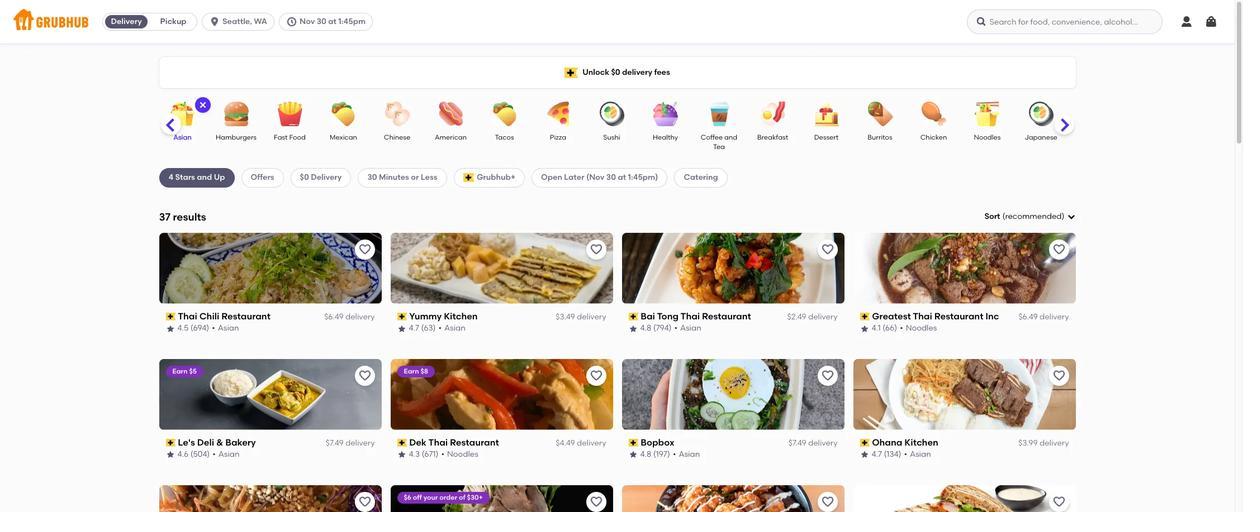 Task type: locate. For each thing, give the bounding box(es) containing it.
none field containing sort
[[985, 211, 1076, 223]]

4.8 down bai
[[641, 324, 652, 333]]

at left 1:45pm
[[328, 17, 337, 26]]

$7.49 delivery for bopbox
[[789, 439, 838, 448]]

grubhub plus flag logo image for unlock $0 delivery fees
[[565, 67, 578, 78]]

and
[[725, 134, 738, 141], [197, 173, 212, 182]]

$6
[[404, 494, 412, 502]]

star icon image for bopbox
[[629, 451, 638, 460]]

restaurant down bai tong thai restaurant logo
[[702, 311, 751, 322]]

star icon image left 4.8 (794) at the right of page
[[629, 325, 638, 334]]

asian for thai chili restaurant
[[218, 324, 239, 333]]

1 vertical spatial noodles
[[906, 324, 937, 333]]

1 vertical spatial • noodles
[[441, 450, 479, 460]]

subscription pass image left "yummy"
[[397, 313, 407, 321]]

30
[[317, 17, 326, 26], [368, 173, 377, 182], [607, 173, 616, 182]]

$7.49 delivery for le's deli & bakery
[[326, 439, 375, 448]]

delivery
[[622, 68, 653, 77], [346, 313, 375, 322], [577, 313, 606, 322], [809, 313, 838, 322], [1040, 313, 1069, 322], [346, 439, 375, 448], [577, 439, 606, 448], [809, 439, 838, 448], [1040, 439, 1069, 448]]

1 $6.49 from the left
[[324, 313, 344, 322]]

0 horizontal spatial delivery
[[111, 17, 142, 26]]

save this restaurant image
[[358, 243, 372, 257], [590, 369, 603, 383], [1053, 369, 1066, 383], [358, 496, 372, 509], [590, 496, 603, 509], [821, 496, 835, 509]]

1 vertical spatial delivery
[[311, 173, 342, 182]]

sort ( recommended )
[[985, 212, 1065, 221]]

thai chili restaurant logo image
[[159, 233, 382, 304]]

delivery for bai tong thai restaurant
[[809, 313, 838, 322]]

0 horizontal spatial • noodles
[[441, 450, 479, 460]]

0 horizontal spatial $6.49
[[324, 313, 344, 322]]

(66)
[[883, 324, 898, 333]]

noodles image
[[968, 102, 1007, 126]]

subscription pass image
[[166, 313, 176, 321], [860, 313, 870, 321], [629, 439, 639, 447], [860, 439, 870, 447]]

• for dek thai restaurant
[[441, 450, 445, 460]]

1 horizontal spatial $6.49 delivery
[[1019, 313, 1069, 322]]

0 horizontal spatial earn
[[172, 368, 188, 376]]

• for greatest thai restaurant inc
[[900, 324, 903, 333]]

ting tong thai cafe logo image
[[159, 486, 382, 513]]

1 vertical spatial 4.8
[[641, 450, 652, 460]]

asian for bopbox
[[679, 450, 700, 460]]

coffee and tea image
[[700, 102, 739, 126]]

star icon image for yummy kitchen
[[397, 325, 406, 334]]

main navigation navigation
[[0, 0, 1235, 44]]

1 horizontal spatial 30
[[368, 173, 377, 182]]

noodles
[[974, 134, 1001, 141], [906, 324, 937, 333], [447, 450, 479, 460]]

$3.49 delivery
[[556, 313, 606, 322]]

save this restaurant image for the ting tong thai cafe logo
[[358, 496, 372, 509]]

• asian for le's deli & bakery
[[213, 450, 240, 460]]

save this restaurant button for ohana kitchen logo
[[1049, 366, 1069, 386]]

star icon image for ohana kitchen
[[860, 451, 869, 460]]

1 horizontal spatial $6.49
[[1019, 313, 1038, 322]]

kitchen right ohana at the bottom right of page
[[905, 438, 939, 448]]

4.7 left (63)
[[409, 324, 419, 333]]

$7.49 delivery
[[326, 439, 375, 448], [789, 439, 838, 448]]

subscription pass image for thai chili restaurant
[[166, 313, 176, 321]]

noodles down the noodles 'image'
[[974, 134, 1001, 141]]

bai tong thai restaurant logo image
[[622, 233, 845, 304]]

1 $7.49 delivery from the left
[[326, 439, 375, 448]]

earn
[[172, 368, 188, 376], [404, 368, 419, 376]]

thai
[[178, 311, 197, 322], [681, 311, 700, 322], [913, 311, 933, 322], [429, 438, 448, 448]]

healthy image
[[646, 102, 685, 126]]

svg image
[[1180, 15, 1194, 29], [209, 16, 220, 27], [286, 16, 297, 27], [976, 16, 987, 27], [198, 101, 207, 110]]

restaurant
[[222, 311, 271, 322], [702, 311, 751, 322], [935, 311, 984, 322], [450, 438, 499, 448]]

star icon image left 4.7 (63)
[[397, 325, 406, 334]]

asian
[[174, 134, 192, 141], [218, 324, 239, 333], [445, 324, 466, 333], [680, 324, 702, 333], [219, 450, 240, 460], [679, 450, 700, 460], [910, 450, 931, 460]]

and left 'up'
[[197, 173, 212, 182]]

0 horizontal spatial $7.49 delivery
[[326, 439, 375, 448]]

None field
[[985, 211, 1076, 223]]

$0
[[611, 68, 620, 77], [300, 173, 309, 182]]

• asian right '(197)'
[[673, 450, 700, 460]]

• noodles
[[900, 324, 937, 333], [441, 450, 479, 460]]

save this restaurant button for yummy kitchen logo
[[586, 240, 606, 260]]

1 horizontal spatial $7.49
[[789, 439, 807, 448]]

bopbox logo image
[[622, 359, 845, 430]]

grubhub plus flag logo image
[[565, 67, 578, 78], [463, 174, 475, 183]]

1 horizontal spatial $7.49 delivery
[[789, 439, 838, 448]]

kitchen for yummy kitchen
[[444, 311, 478, 322]]

0 horizontal spatial svg image
[[1067, 213, 1076, 222]]

stars
[[175, 173, 195, 182]]

at
[[328, 17, 337, 26], [618, 173, 626, 182]]

star icon image left the 4.5 at the bottom left of the page
[[166, 325, 175, 334]]

• noodles down greatest thai restaurant inc
[[900, 324, 937, 333]]

burritos image
[[861, 102, 900, 126]]

• asian
[[212, 324, 239, 333], [439, 324, 466, 333], [675, 324, 702, 333], [213, 450, 240, 460], [673, 450, 700, 460], [904, 450, 931, 460]]

seattle, wa button
[[202, 13, 279, 31]]

2 vertical spatial noodles
[[447, 450, 479, 460]]

4.7 for yummy kitchen
[[409, 324, 419, 333]]

4.8 left '(197)'
[[641, 450, 652, 460]]

• asian for ohana kitchen
[[904, 450, 931, 460]]

svg image
[[1205, 15, 1218, 29], [1067, 213, 1076, 222]]

• down "ohana kitchen"
[[904, 450, 907, 460]]

grubhub plus flag logo image left unlock
[[565, 67, 578, 78]]

1 vertical spatial and
[[197, 173, 212, 182]]

star icon image left 4.1
[[860, 325, 869, 334]]

star icon image
[[166, 325, 175, 334], [397, 325, 406, 334], [629, 325, 638, 334], [860, 325, 869, 334], [166, 451, 175, 460], [397, 451, 406, 460], [629, 451, 638, 460], [860, 451, 869, 460]]

1 horizontal spatial kitchen
[[905, 438, 939, 448]]

nov
[[300, 17, 315, 26]]

0 vertical spatial 4.8
[[641, 324, 652, 333]]

• for ohana kitchen
[[904, 450, 907, 460]]

0 vertical spatial $0
[[611, 68, 620, 77]]

2 $6.49 delivery from the left
[[1019, 313, 1069, 322]]

1 vertical spatial at
[[618, 173, 626, 182]]

chinese
[[384, 134, 410, 141]]

restaurant right "chili"
[[222, 311, 271, 322]]

0 horizontal spatial 30
[[317, 17, 326, 26]]

0 horizontal spatial grubhub plus flag logo image
[[463, 174, 475, 183]]

asian right '(197)'
[[679, 450, 700, 460]]

subscription pass image left dek
[[397, 439, 407, 447]]

0 vertical spatial and
[[725, 134, 738, 141]]

• for thai chili restaurant
[[212, 324, 215, 333]]

asian down "ohana kitchen"
[[910, 450, 931, 460]]

ohana kitchen logo image
[[854, 359, 1076, 430]]

4.7 for ohana kitchen
[[872, 450, 882, 460]]

1 horizontal spatial noodles
[[906, 324, 937, 333]]

asian down thai chili restaurant
[[218, 324, 239, 333]]

(63)
[[421, 324, 436, 333]]

0 vertical spatial delivery
[[111, 17, 142, 26]]

1 $7.49 from the left
[[326, 439, 344, 448]]

(
[[1003, 212, 1006, 221]]

• asian down "ohana kitchen"
[[904, 450, 931, 460]]

2 4.8 from the top
[[641, 450, 652, 460]]

restaurant left inc
[[935, 311, 984, 322]]

tacos image
[[485, 102, 524, 126]]

grubhub plus flag logo image for grubhub+
[[463, 174, 475, 183]]

delivery down mexican
[[311, 173, 342, 182]]

mexican
[[330, 134, 357, 141]]

4.8 for bopbox
[[641, 450, 652, 460]]

earn for dek
[[404, 368, 419, 376]]

• asian for thai chili restaurant
[[212, 324, 239, 333]]

• asian for bai tong thai restaurant
[[675, 324, 702, 333]]

subscription pass image
[[397, 313, 407, 321], [629, 313, 639, 321], [166, 439, 176, 447], [397, 439, 407, 447]]

4.8
[[641, 324, 652, 333], [641, 450, 652, 460]]

• asian down yummy kitchen
[[439, 324, 466, 333]]

1 vertical spatial grubhub plus flag logo image
[[463, 174, 475, 183]]

1:45pm)
[[628, 173, 658, 182]]

noodles down greatest thai restaurant inc
[[906, 324, 937, 333]]

star icon image left 4.3
[[397, 451, 406, 460]]

delivery for dek thai restaurant
[[577, 439, 606, 448]]

sushi
[[604, 134, 620, 141]]

• down le's deli & bakery
[[213, 450, 216, 460]]

deli
[[197, 438, 214, 448]]

tong
[[657, 311, 679, 322]]

save this restaurant image
[[590, 243, 603, 257], [821, 243, 835, 257], [1053, 243, 1066, 257], [358, 369, 372, 383], [821, 369, 835, 383], [1053, 496, 1066, 509]]

0 vertical spatial kitchen
[[444, 311, 478, 322]]

0 vertical spatial grubhub plus flag logo image
[[565, 67, 578, 78]]

svg image inside main navigation navigation
[[1205, 15, 1218, 29]]

1 earn from the left
[[172, 368, 188, 376]]

•
[[212, 324, 215, 333], [439, 324, 442, 333], [675, 324, 678, 333], [900, 324, 903, 333], [213, 450, 216, 460], [441, 450, 445, 460], [673, 450, 676, 460], [904, 450, 907, 460]]

• right the (671)
[[441, 450, 445, 460]]

breakfast image
[[753, 102, 793, 126]]

star icon image for dek thai restaurant
[[397, 451, 406, 460]]

save this restaurant image for bopbox
[[821, 369, 835, 383]]

restaurant up $30+
[[450, 438, 499, 448]]

le's deli & bakery
[[178, 438, 256, 448]]

subscription pass image left bai
[[629, 313, 639, 321]]

thai right tong
[[681, 311, 700, 322]]

dessert
[[815, 134, 839, 141]]

30 right the (nov at left
[[607, 173, 616, 182]]

4.7 left (134)
[[872, 450, 882, 460]]

kitchen for ohana kitchen
[[905, 438, 939, 448]]

subscription pass image for bopbox
[[629, 439, 639, 447]]

• right '(197)'
[[673, 450, 676, 460]]

2 $6.49 from the left
[[1019, 313, 1038, 322]]

0 vertical spatial noodles
[[974, 134, 1001, 141]]

asian down yummy kitchen
[[445, 324, 466, 333]]

subscription pass image left greatest
[[860, 313, 870, 321]]

subscription pass image left "chili"
[[166, 313, 176, 321]]

(671)
[[422, 450, 439, 460]]

vinason pho & grill logo image
[[391, 486, 613, 513]]

1 vertical spatial kitchen
[[905, 438, 939, 448]]

dek thai restaurant  logo image
[[391, 359, 613, 430]]

• noodles down "dek thai restaurant"
[[441, 450, 479, 460]]

2 horizontal spatial noodles
[[974, 134, 1001, 141]]

subscription pass image for yummy kitchen
[[397, 313, 407, 321]]

1 horizontal spatial • noodles
[[900, 324, 937, 333]]

at inside button
[[328, 17, 337, 26]]

grubhub plus flag logo image left grubhub+
[[463, 174, 475, 183]]

delivery left 'pickup'
[[111, 17, 142, 26]]

le's deli & bakery logo image
[[159, 359, 382, 430]]

star icon image left the 4.8 (197)
[[629, 451, 638, 460]]

kitchen
[[444, 311, 478, 322], [905, 438, 939, 448]]

• right (794)
[[675, 324, 678, 333]]

1 horizontal spatial and
[[725, 134, 738, 141]]

4.8 for bai tong thai restaurant
[[641, 324, 652, 333]]

earn left $5
[[172, 368, 188, 376]]

open later (nov 30 at 1:45pm)
[[541, 173, 658, 182]]

unlock $0 delivery fees
[[583, 68, 670, 77]]

• asian down the &
[[213, 450, 240, 460]]

4.1 (66)
[[872, 324, 898, 333]]

delivery inside 'delivery' button
[[111, 17, 142, 26]]

Search for food, convenience, alcohol... search field
[[967, 10, 1163, 34]]

37
[[159, 211, 170, 223]]

star icon image left "4.7 (134)" on the bottom of page
[[860, 451, 869, 460]]

2 $7.49 from the left
[[789, 439, 807, 448]]

1 horizontal spatial svg image
[[1205, 15, 1218, 29]]

• asian down thai chili restaurant
[[212, 324, 239, 333]]

subscription pass image for ohana kitchen
[[860, 439, 870, 447]]

tacos
[[495, 134, 514, 141]]

star icon image for le's deli & bakery
[[166, 451, 175, 460]]

at left 1:45pm)
[[618, 173, 626, 182]]

asian down bai tong thai restaurant
[[680, 324, 702, 333]]

• down "chili"
[[212, 324, 215, 333]]

0 horizontal spatial 4.7
[[409, 324, 419, 333]]

noodles for dek thai restaurant
[[447, 450, 479, 460]]

noodles down "dek thai restaurant"
[[447, 450, 479, 460]]

$0 right unlock
[[611, 68, 620, 77]]

food
[[289, 134, 306, 141]]

0 horizontal spatial $7.49
[[326, 439, 344, 448]]

• for bai tong thai restaurant
[[675, 324, 678, 333]]

• asian for bopbox
[[673, 450, 700, 460]]

save this restaurant button for bai tong thai restaurant logo
[[818, 240, 838, 260]]

0 horizontal spatial noodles
[[447, 450, 479, 460]]

37 results
[[159, 211, 206, 223]]

pizza image
[[539, 102, 578, 126]]

restaurant for greatest thai restaurant inc
[[935, 311, 984, 322]]

save this restaurant image for greatest thai restaurant inc
[[1053, 243, 1066, 257]]

1 horizontal spatial 4.7
[[872, 450, 882, 460]]

later
[[564, 173, 585, 182]]

burritos
[[868, 134, 893, 141]]

earn left $8 on the bottom
[[404, 368, 419, 376]]

1 4.8 from the top
[[641, 324, 652, 333]]

1 $6.49 delivery from the left
[[324, 313, 375, 322]]

catering
[[684, 173, 718, 182]]

unlock
[[583, 68, 610, 77]]

healthy
[[653, 134, 678, 141]]

4.8 (794)
[[641, 324, 672, 333]]

greatest thai restaurant inc
[[872, 311, 1000, 322]]

1 vertical spatial $0
[[300, 173, 309, 182]]

0 horizontal spatial $6.49 delivery
[[324, 313, 375, 322]]

1 vertical spatial svg image
[[1067, 213, 1076, 222]]

recommended
[[1006, 212, 1062, 221]]

subscription pass image left bopbox
[[629, 439, 639, 447]]

• right (66)
[[900, 324, 903, 333]]

• right (63)
[[439, 324, 442, 333]]

save this restaurant button for the arashi ramen logo
[[818, 492, 838, 513]]

greatest
[[872, 311, 911, 322]]

save this restaurant button
[[355, 240, 375, 260], [586, 240, 606, 260], [818, 240, 838, 260], [1049, 240, 1069, 260], [355, 366, 375, 386], [586, 366, 606, 386], [818, 366, 838, 386], [1049, 366, 1069, 386], [355, 492, 375, 513], [586, 492, 606, 513], [818, 492, 838, 513], [1049, 492, 1069, 513]]

fast
[[274, 134, 288, 141]]

$3.99 delivery
[[1019, 439, 1069, 448]]

4.5
[[178, 324, 189, 333]]

subscription pass image left ohana at the bottom right of page
[[860, 439, 870, 447]]

0 vertical spatial svg image
[[1205, 15, 1218, 29]]

asian for bai tong thai restaurant
[[680, 324, 702, 333]]

0 vertical spatial 4.7
[[409, 324, 419, 333]]

$6.49 delivery
[[324, 313, 375, 322], [1019, 313, 1069, 322]]

delivery
[[111, 17, 142, 26], [311, 173, 342, 182]]

$0 down food
[[300, 173, 309, 182]]

save this restaurant button for the ting tong thai cafe logo
[[355, 492, 375, 513]]

4
[[169, 173, 173, 182]]

kitchen right "yummy"
[[444, 311, 478, 322]]

0 vertical spatial at
[[328, 17, 337, 26]]

chinese image
[[378, 102, 417, 126]]

&
[[216, 438, 223, 448]]

bai tong thai restaurant
[[641, 311, 751, 322]]

0 horizontal spatial at
[[328, 17, 337, 26]]

• asian down bai tong thai restaurant
[[675, 324, 702, 333]]

2 $7.49 delivery from the left
[[789, 439, 838, 448]]

1 horizontal spatial earn
[[404, 368, 419, 376]]

up
[[214, 173, 225, 182]]

0 horizontal spatial kitchen
[[444, 311, 478, 322]]

restaurant for thai chili restaurant
[[222, 311, 271, 322]]

• for le's deli & bakery
[[213, 450, 216, 460]]

4.6
[[178, 450, 189, 460]]

and up tea
[[725, 134, 738, 141]]

1 horizontal spatial grubhub plus flag logo image
[[565, 67, 578, 78]]

delivery for greatest thai restaurant inc
[[1040, 313, 1069, 322]]

$6.49 for greatest thai restaurant inc
[[1019, 313, 1038, 322]]

1 vertical spatial 4.7
[[872, 450, 882, 460]]

30 left minutes
[[368, 173, 377, 182]]

star icon image for thai chili restaurant
[[166, 325, 175, 334]]

delivery for ohana kitchen
[[1040, 439, 1069, 448]]

0 vertical spatial • noodles
[[900, 324, 937, 333]]

asian down the &
[[219, 450, 240, 460]]

$5
[[189, 368, 197, 376]]

subscription pass image left le's
[[166, 439, 176, 447]]

30 right nov
[[317, 17, 326, 26]]

star icon image left 4.6
[[166, 451, 175, 460]]

2 earn from the left
[[404, 368, 419, 376]]



Task type: vqa. For each thing, say whether or not it's contained in the screenshot.
"at" to the left
yes



Task type: describe. For each thing, give the bounding box(es) containing it.
4.3 (671)
[[409, 450, 439, 460]]

$6.49 delivery for greatest thai restaurant inc
[[1019, 313, 1069, 322]]

$7.49 for bopbox
[[789, 439, 807, 448]]

delivery for thai chili restaurant
[[346, 313, 375, 322]]

save this restaurant image for ohana kitchen logo
[[1053, 369, 1066, 383]]

star icon image for greatest thai restaurant inc
[[860, 325, 869, 334]]

earn for le's
[[172, 368, 188, 376]]

4.5 (694)
[[178, 324, 209, 333]]

2 horizontal spatial 30
[[607, 173, 616, 182]]

grubhub+
[[477, 173, 516, 182]]

$2.49 delivery
[[788, 313, 838, 322]]

save this restaurant button for bopbox logo
[[818, 366, 838, 386]]

mexican image
[[324, 102, 363, 126]]

thai right greatest
[[913, 311, 933, 322]]

restaurant for dek thai restaurant
[[450, 438, 499, 448]]

• noodles for dek
[[441, 450, 479, 460]]

fast food image
[[270, 102, 309, 126]]

order
[[440, 494, 457, 502]]

dek
[[409, 438, 427, 448]]

american
[[435, 134, 467, 141]]

)
[[1062, 212, 1065, 221]]

your
[[424, 494, 438, 502]]

sort
[[985, 212, 1001, 221]]

svg image inside nov 30 at 1:45pm button
[[286, 16, 297, 27]]

4.7 (134)
[[872, 450, 902, 460]]

$3.49
[[556, 313, 575, 322]]

• asian for yummy kitchen
[[439, 324, 466, 333]]

sushi image
[[592, 102, 632, 126]]

thai up the 4.5 at the bottom left of the page
[[178, 311, 197, 322]]

30 inside button
[[317, 17, 326, 26]]

seattle,
[[223, 17, 252, 26]]

chicken
[[921, 134, 947, 141]]

save this restaurant image for thai chili restaurant logo
[[358, 243, 372, 257]]

asian for ohana kitchen
[[910, 450, 931, 460]]

asian image
[[163, 102, 202, 126]]

save this restaurant image for yummy kitchen
[[590, 243, 603, 257]]

1:45pm
[[338, 17, 366, 26]]

thai up the (671)
[[429, 438, 448, 448]]

30 minutes or less
[[368, 173, 438, 182]]

• for bopbox
[[673, 450, 676, 460]]

japanese image
[[1022, 102, 1061, 126]]

nov 30 at 1:45pm
[[300, 17, 366, 26]]

0 horizontal spatial $0
[[300, 173, 309, 182]]

minutes
[[379, 173, 409, 182]]

american image
[[431, 102, 471, 126]]

delivery for le's deli & bakery
[[346, 439, 375, 448]]

ohana kitchen
[[872, 438, 939, 448]]

thai chili restaurant
[[178, 311, 271, 322]]

dessert image
[[807, 102, 846, 126]]

delivery for yummy kitchen
[[577, 313, 606, 322]]

greatest thai restaurant inc logo image
[[854, 233, 1076, 304]]

1 horizontal spatial $0
[[611, 68, 620, 77]]

$6.49 delivery for thai chili restaurant
[[324, 313, 375, 322]]

save this restaurant button for the chopped leaf logo
[[1049, 492, 1069, 513]]

hamburgers image
[[217, 102, 256, 126]]

save this restaurant button for thai chili restaurant logo
[[355, 240, 375, 260]]

le's
[[178, 438, 195, 448]]

offers
[[251, 173, 274, 182]]

4 stars and up
[[169, 173, 225, 182]]

subscription pass image for dek thai restaurant
[[397, 439, 407, 447]]

delivery for bopbox
[[809, 439, 838, 448]]

noodles for greatest thai restaurant inc
[[906, 324, 937, 333]]

4.3
[[409, 450, 420, 460]]

yummy kitchen
[[409, 311, 478, 322]]

yummy kitchen logo image
[[391, 233, 613, 304]]

4.7 (63)
[[409, 324, 436, 333]]

asian for yummy kitchen
[[445, 324, 466, 333]]

and inside the coffee and tea
[[725, 134, 738, 141]]

(694)
[[191, 324, 209, 333]]

$2.49
[[788, 313, 807, 322]]

delivery button
[[103, 13, 150, 31]]

less
[[421, 173, 438, 182]]

$3.99
[[1019, 439, 1038, 448]]

seattle, wa
[[223, 17, 267, 26]]

save this restaurant image for bai tong thai restaurant
[[821, 243, 835, 257]]

subscription pass image for bai tong thai restaurant
[[629, 313, 639, 321]]

1 horizontal spatial delivery
[[311, 173, 342, 182]]

hamburgers
[[216, 134, 257, 141]]

ohana
[[872, 438, 903, 448]]

tea
[[713, 143, 725, 151]]

chicken image
[[915, 102, 954, 126]]

wa
[[254, 17, 267, 26]]

chili
[[199, 311, 219, 322]]

save this restaurant image for the arashi ramen logo
[[821, 496, 835, 509]]

bopbox
[[641, 438, 675, 448]]

$6 off your order of $30+
[[404, 494, 483, 502]]

svg image inside 'seattle, wa' button
[[209, 16, 220, 27]]

off
[[413, 494, 422, 502]]

$7.49 for le's deli & bakery
[[326, 439, 344, 448]]

0 horizontal spatial and
[[197, 173, 212, 182]]

$30+
[[467, 494, 483, 502]]

4.6 (504)
[[178, 450, 210, 460]]

asian for le's deli & bakery
[[219, 450, 240, 460]]

pickup button
[[150, 13, 197, 31]]

pickup
[[160, 17, 187, 26]]

the chopped leaf logo image
[[854, 486, 1076, 513]]

coffee and tea
[[701, 134, 738, 151]]

save this restaurant button for 'greatest thai restaurant inc logo'
[[1049, 240, 1069, 260]]

fees
[[654, 68, 670, 77]]

pizza
[[550, 134, 567, 141]]

star icon image for bai tong thai restaurant
[[629, 325, 638, 334]]

bakery
[[225, 438, 256, 448]]

of
[[459, 494, 466, 502]]

asian down "asian" image
[[174, 134, 192, 141]]

• noodles for greatest
[[900, 324, 937, 333]]

$4.49
[[556, 439, 575, 448]]

(197)
[[653, 450, 670, 460]]

$8
[[421, 368, 428, 376]]

subscription pass image for greatest thai restaurant inc
[[860, 313, 870, 321]]

earn $8
[[404, 368, 428, 376]]

open
[[541, 173, 562, 182]]

• for yummy kitchen
[[439, 324, 442, 333]]

dek thai restaurant
[[409, 438, 499, 448]]

or
[[411, 173, 419, 182]]

coffee
[[701, 134, 723, 141]]

1 horizontal spatial at
[[618, 173, 626, 182]]

(794)
[[653, 324, 672, 333]]

(nov
[[587, 173, 605, 182]]

inc
[[986, 311, 1000, 322]]

$6.49 for thai chili restaurant
[[324, 313, 344, 322]]

earn $5
[[172, 368, 197, 376]]

nov 30 at 1:45pm button
[[279, 13, 377, 31]]

yummy
[[409, 311, 442, 322]]

4.1
[[872, 324, 881, 333]]

$4.49 delivery
[[556, 439, 606, 448]]

subscription pass image for le's deli & bakery
[[166, 439, 176, 447]]

arashi ramen logo image
[[622, 486, 845, 513]]

japanese
[[1025, 134, 1058, 141]]

results
[[173, 211, 206, 223]]



